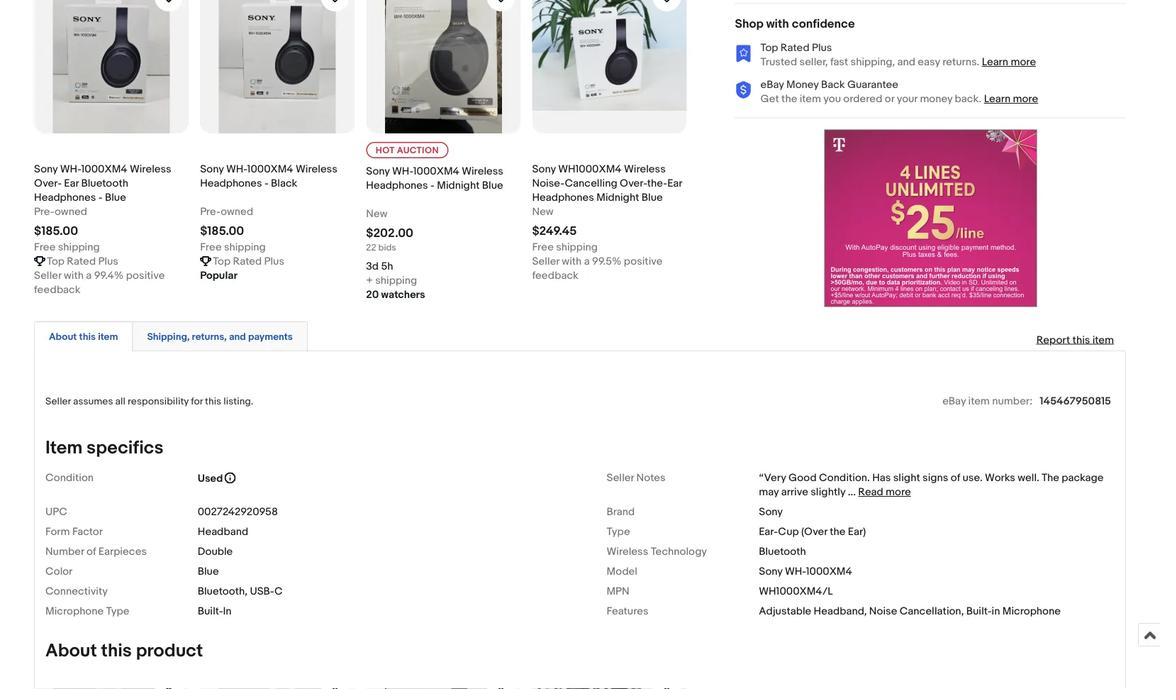 Task type: locate. For each thing, give the bounding box(es) containing it.
ebay
[[761, 79, 785, 91], [943, 395, 967, 407]]

1 horizontal spatial the
[[830, 525, 846, 538]]

new text field up $202.00
[[366, 207, 388, 221]]

1 vertical spatial about
[[45, 640, 97, 662]]

wh- for sony wh-1000xm4 wireless over- ear bluetooth headphones - blue pre-owned $185.00 free shipping
[[60, 163, 81, 175]]

and left easy
[[898, 56, 916, 69]]

- down auction
[[431, 179, 435, 192]]

with details__icon image
[[736, 44, 753, 62], [736, 81, 753, 99]]

- inside "sony wh-1000xm4 wireless headphones - black"
[[265, 177, 269, 189]]

pre-owned $185.00 free shipping
[[200, 205, 266, 253]]

wh- down hot auction
[[392, 165, 413, 178]]

pre- inside the sony wh-1000xm4 wireless over- ear bluetooth headphones - blue pre-owned $185.00 free shipping
[[34, 205, 55, 218]]

1 horizontal spatial -
[[265, 177, 269, 189]]

1 owned from the left
[[55, 205, 87, 218]]

sony inside sony wh1000xm4 wireless noise-cancelling over-the-ear headphones midnight blue new $249.45 free shipping seller with a 99.5% positive feedback
[[532, 163, 556, 175]]

with right "shop"
[[767, 16, 790, 31]]

1 vertical spatial learn
[[985, 93, 1011, 105]]

Seller with a 99.5% positive feedback text field
[[532, 254, 687, 282]]

ebay up get
[[761, 79, 785, 91]]

shipping up top rated plus text field
[[58, 241, 100, 253]]

wireless
[[130, 163, 172, 175], [296, 163, 338, 175], [624, 163, 666, 175], [462, 165, 504, 178], [607, 545, 649, 558]]

of left use.
[[951, 471, 961, 484]]

0 horizontal spatial pre-owned text field
[[34, 204, 87, 219]]

1 horizontal spatial top
[[213, 255, 231, 268]]

owned up $185.00 text field at the left top of page
[[221, 205, 253, 218]]

with
[[767, 16, 790, 31], [562, 255, 582, 268], [64, 269, 84, 282]]

99.5%
[[593, 255, 622, 268]]

rated inside text field
[[67, 255, 96, 268]]

top rated plus up popular text box on the top left
[[213, 255, 285, 268]]

sony up $185.00 text field at the left top of page
[[200, 163, 224, 175]]

this down seller with a 99.4% positive feedback
[[79, 331, 96, 343]]

pre-owned text field up $185.00 text field at the left top of page
[[200, 204, 253, 219]]

1 horizontal spatial midnight
[[597, 191, 640, 204]]

headphones down hot auction
[[366, 179, 428, 192]]

ear-
[[759, 525, 779, 538]]

positive
[[624, 255, 663, 268], [126, 269, 165, 282]]

about inside button
[[49, 331, 77, 343]]

learn more link for top rated plus trusted seller, fast shipping, and easy returns. learn more
[[983, 56, 1037, 69]]

type down brand
[[607, 525, 631, 538]]

2 horizontal spatial plus
[[812, 42, 833, 54]]

hot
[[376, 145, 395, 156]]

this down the microphone type at the left bottom
[[101, 640, 132, 662]]

returns.
[[943, 56, 980, 69]]

1 horizontal spatial ebay
[[943, 395, 967, 407]]

factor
[[72, 525, 103, 538]]

$185.00
[[34, 224, 78, 239], [200, 224, 244, 239]]

a inside sony wh1000xm4 wireless noise-cancelling over-the-ear headphones midnight blue new $249.45 free shipping seller with a 99.5% positive feedback
[[585, 255, 590, 268]]

2 horizontal spatial -
[[431, 179, 435, 192]]

1 horizontal spatial microphone
[[1003, 605, 1061, 618]]

ebay for ebay item number: 145467950815
[[943, 395, 967, 407]]

0 vertical spatial feedback
[[532, 269, 579, 282]]

this inside button
[[79, 331, 96, 343]]

0 vertical spatial ebay
[[761, 79, 785, 91]]

0 horizontal spatial the
[[782, 93, 798, 105]]

1 vertical spatial a
[[86, 269, 92, 282]]

0 vertical spatial about
[[49, 331, 77, 343]]

a left 99.5%
[[585, 255, 590, 268]]

1 vertical spatial bluetooth
[[759, 545, 807, 558]]

1000xm4 inside the sony wh-1000xm4 wireless over- ear bluetooth headphones - blue pre-owned $185.00 free shipping
[[81, 163, 127, 175]]

0 horizontal spatial ear
[[64, 177, 79, 189]]

feedback down $249.45 text field
[[532, 269, 579, 282]]

item specifics
[[45, 437, 164, 459]]

wireless for sony wh-1000xm4 wireless over- ear bluetooth headphones - blue pre-owned $185.00 free shipping
[[130, 163, 172, 175]]

item inside about this item button
[[98, 331, 118, 343]]

1 horizontal spatial plus
[[264, 255, 285, 268]]

with down "$249.45"
[[562, 255, 582, 268]]

a inside seller with a 99.4% positive feedback
[[86, 269, 92, 282]]

midnight
[[437, 179, 480, 192], [597, 191, 640, 204]]

1 vertical spatial ebay
[[943, 395, 967, 407]]

use.
[[963, 471, 983, 484]]

new
[[532, 205, 554, 218], [366, 207, 388, 220]]

sony for sony wh-1000xm4 wireless headphones - black
[[200, 163, 224, 175]]

with for seller with a 99.4% positive feedback
[[64, 269, 84, 282]]

2 horizontal spatial top
[[761, 42, 779, 54]]

0 vertical spatial with
[[767, 16, 790, 31]]

1 vertical spatial with details__icon image
[[736, 81, 753, 99]]

plus
[[812, 42, 833, 54], [98, 255, 118, 268], [264, 255, 285, 268]]

1 horizontal spatial owned
[[221, 205, 253, 218]]

1 horizontal spatial pre-owned text field
[[200, 204, 253, 219]]

0 vertical spatial positive
[[624, 255, 663, 268]]

sony inside "sony wh-1000xm4 wireless headphones - black"
[[200, 163, 224, 175]]

new up $202.00
[[366, 207, 388, 220]]

pre-
[[34, 205, 55, 218], [200, 205, 221, 218]]

features
[[607, 605, 649, 618]]

seller inside seller with a 99.4% positive feedback
[[34, 269, 61, 282]]

feedback inside seller with a 99.4% positive feedback
[[34, 283, 81, 296]]

headphones up pre-owned $185.00 free shipping
[[200, 177, 262, 189]]

1 horizontal spatial free
[[200, 241, 222, 253]]

1 top rated plus from the left
[[47, 255, 118, 268]]

1 vertical spatial more
[[1014, 93, 1039, 105]]

headphones inside sony wh1000xm4 wireless noise-cancelling over-the-ear headphones midnight blue new $249.45 free shipping seller with a 99.5% positive feedback
[[532, 191, 595, 204]]

the down money
[[782, 93, 798, 105]]

plus up 99.4%
[[98, 255, 118, 268]]

1 free shipping text field from the left
[[200, 240, 266, 254]]

top inside text field
[[47, 255, 65, 268]]

wireless inside the sony wh-1000xm4 wireless over- ear bluetooth headphones - blue pre-owned $185.00 free shipping
[[130, 163, 172, 175]]

seller
[[532, 255, 560, 268], [34, 269, 61, 282], [45, 395, 71, 407], [607, 471, 634, 484]]

0 horizontal spatial top rated plus
[[47, 255, 118, 268]]

2 free from the left
[[200, 241, 222, 253]]

wh1000xm4
[[559, 163, 622, 175]]

seller down $249.45 text field
[[532, 255, 560, 268]]

sony for sony wh-1000xm4
[[759, 565, 783, 578]]

free inside pre-owned $185.00 free shipping
[[200, 241, 222, 253]]

midnight inside sony wh1000xm4 wireless noise-cancelling over-the-ear headphones midnight blue new $249.45 free shipping seller with a 99.5% positive feedback
[[597, 191, 640, 204]]

this for about this item
[[79, 331, 96, 343]]

shipping,
[[147, 331, 190, 343]]

top rated plus
[[47, 255, 118, 268], [213, 255, 285, 268]]

seller down free shipping text field
[[34, 269, 61, 282]]

wireless inside 'sony wh-1000xm4 wireless headphones - midnight blue'
[[462, 165, 504, 178]]

1 horizontal spatial feedback
[[532, 269, 579, 282]]

positive inside seller with a 99.4% positive feedback
[[126, 269, 165, 282]]

midnight down cancelling
[[597, 191, 640, 204]]

bids
[[379, 242, 397, 253]]

0 horizontal spatial over-
[[34, 177, 62, 189]]

well.
[[1018, 471, 1040, 484]]

rated down free shipping text field
[[67, 255, 96, 268]]

seller left notes
[[607, 471, 634, 484]]

ebay for ebay money back guarantee get the item you ordered or your money back. learn more
[[761, 79, 785, 91]]

sony up noise- in the left of the page
[[532, 163, 556, 175]]

0 vertical spatial a
[[585, 255, 590, 268]]

learn more link right back.
[[985, 93, 1039, 105]]

1 vertical spatial learn more link
[[985, 93, 1039, 105]]

free inside the sony wh-1000xm4 wireless over- ear bluetooth headphones - blue pre-owned $185.00 free shipping
[[34, 241, 56, 253]]

more inside ebay money back guarantee get the item you ordered or your money back. learn more
[[1014, 93, 1039, 105]]

sony inside 'sony wh-1000xm4 wireless headphones - midnight blue'
[[366, 165, 390, 178]]

New text field
[[532, 204, 554, 219], [366, 207, 388, 221]]

and right the returns,
[[229, 331, 246, 343]]

microphone down connectivity
[[45, 605, 104, 618]]

wh- up $185.00 text box
[[60, 163, 81, 175]]

headphones down noise- in the left of the page
[[532, 191, 595, 204]]

sony up wh1000xm4/l
[[759, 565, 783, 578]]

"very good condition. has slight signs of use. works well. the package may arrive slightly ...
[[759, 471, 1104, 498]]

midnight down auction
[[437, 179, 480, 192]]

0 horizontal spatial free shipping text field
[[200, 240, 266, 254]]

sony wh-1000xm4 wireless headphones - black
[[200, 163, 338, 189]]

0 horizontal spatial plus
[[98, 255, 118, 268]]

blue inside sony wh1000xm4 wireless noise-cancelling over-the-ear headphones midnight blue new $249.45 free shipping seller with a 99.5% positive feedback
[[642, 191, 663, 204]]

upc
[[45, 505, 67, 518]]

0 horizontal spatial of
[[87, 545, 96, 558]]

sony inside the sony wh-1000xm4 wireless over- ear bluetooth headphones - blue pre-owned $185.00 free shipping
[[34, 163, 58, 175]]

plus inside text field
[[98, 255, 118, 268]]

1 horizontal spatial new text field
[[532, 204, 554, 219]]

feedback
[[532, 269, 579, 282], [34, 283, 81, 296]]

over- up $185.00 text box
[[34, 177, 62, 189]]

2 horizontal spatial with
[[767, 16, 790, 31]]

- for midnight
[[431, 179, 435, 192]]

built- down bluetooth,
[[198, 605, 223, 618]]

top up popular
[[213, 255, 231, 268]]

ear
[[64, 177, 79, 189], [668, 177, 683, 189]]

1 $185.00 from the left
[[34, 224, 78, 239]]

of down factor
[[87, 545, 96, 558]]

report
[[1037, 334, 1071, 346]]

Free shipping text field
[[200, 240, 266, 254], [532, 240, 598, 254]]

top down free shipping text field
[[47, 255, 65, 268]]

1 vertical spatial positive
[[126, 269, 165, 282]]

all
[[115, 395, 126, 407]]

2 vertical spatial with
[[64, 269, 84, 282]]

ear inside the sony wh-1000xm4 wireless over- ear bluetooth headphones - blue pre-owned $185.00 free shipping
[[64, 177, 79, 189]]

of
[[951, 471, 961, 484], [87, 545, 96, 558]]

this right 'report'
[[1073, 334, 1091, 346]]

$185.00 up top rated plus text box
[[200, 224, 244, 239]]

0 vertical spatial more
[[1011, 56, 1037, 69]]

1 horizontal spatial over-
[[620, 177, 648, 189]]

more down slight
[[886, 486, 912, 498]]

advertisement region
[[825, 130, 1038, 307]]

2 microphone from the left
[[1003, 605, 1061, 618]]

a
[[585, 255, 590, 268], [86, 269, 92, 282]]

wh- up wh1000xm4/l
[[786, 565, 807, 578]]

learn more link
[[983, 56, 1037, 69], [985, 93, 1039, 105]]

1 free from the left
[[34, 241, 56, 253]]

0 horizontal spatial built-
[[198, 605, 223, 618]]

slight
[[894, 471, 921, 484]]

- inside 'sony wh-1000xm4 wireless headphones - midnight blue'
[[431, 179, 435, 192]]

0 horizontal spatial with
[[64, 269, 84, 282]]

sony wh-1000xm4 wireless over- ear bluetooth headphones - blue pre-owned $185.00 free shipping
[[34, 163, 172, 253]]

with details__icon image for top
[[736, 44, 753, 62]]

about down the microphone type at the left bottom
[[45, 640, 97, 662]]

0 horizontal spatial owned
[[55, 205, 87, 218]]

1000xm4 inside 'sony wh-1000xm4 wireless headphones - midnight blue'
[[413, 165, 460, 178]]

usb-
[[250, 585, 275, 598]]

Pre-owned text field
[[34, 204, 87, 219], [200, 204, 253, 219]]

new text field up "$249.45"
[[532, 204, 554, 219]]

the left ear)
[[830, 525, 846, 538]]

top up trusted
[[761, 42, 779, 54]]

wireless for sony wh-1000xm4 wireless headphones - midnight blue
[[462, 165, 504, 178]]

noise-
[[532, 177, 565, 189]]

1 horizontal spatial a
[[585, 255, 590, 268]]

cancelling
[[565, 177, 618, 189]]

free for $185.00
[[34, 241, 56, 253]]

with down top rated plus text field
[[64, 269, 84, 282]]

pre- up $185.00 text field at the left top of page
[[200, 205, 221, 218]]

0 horizontal spatial free
[[34, 241, 56, 253]]

2 $185.00 from the left
[[200, 224, 244, 239]]

wireless inside "sony wh-1000xm4 wireless headphones - black"
[[296, 163, 338, 175]]

new up "$249.45"
[[532, 205, 554, 218]]

1 horizontal spatial top rated plus
[[213, 255, 285, 268]]

2 owned from the left
[[221, 205, 253, 218]]

shipping inside sony wh1000xm4 wireless noise-cancelling over-the-ear headphones midnight blue new $249.45 free shipping seller with a 99.5% positive feedback
[[556, 241, 598, 253]]

more right back.
[[1014, 93, 1039, 105]]

...
[[848, 486, 856, 498]]

2 over- from the left
[[620, 177, 648, 189]]

over-
[[34, 177, 62, 189], [620, 177, 648, 189]]

headphones up $185.00 text box
[[34, 191, 96, 204]]

adjustable headband, noise cancellation, built-in microphone
[[759, 605, 1061, 618]]

sony down may
[[759, 505, 783, 518]]

0 horizontal spatial rated
[[67, 255, 96, 268]]

sony up $185.00 text box
[[34, 163, 58, 175]]

wh- inside the sony wh-1000xm4 wireless over- ear bluetooth headphones - blue pre-owned $185.00 free shipping
[[60, 163, 81, 175]]

0 horizontal spatial positive
[[126, 269, 165, 282]]

2 pre-owned text field from the left
[[200, 204, 253, 219]]

over- inside sony wh1000xm4 wireless noise-cancelling over-the-ear headphones midnight blue new $249.45 free shipping seller with a 99.5% positive feedback
[[620, 177, 648, 189]]

Popular text field
[[200, 268, 238, 282]]

free shipping text field for $249.45
[[532, 240, 598, 254]]

2 pre- from the left
[[200, 205, 221, 218]]

wh- inside "sony wh-1000xm4 wireless headphones - black"
[[226, 163, 247, 175]]

0 horizontal spatial new
[[366, 207, 388, 220]]

wh- for sony wh-1000xm4 wireless headphones - black
[[226, 163, 247, 175]]

get
[[761, 93, 780, 105]]

condition
[[45, 471, 94, 484]]

and inside top rated plus trusted seller, fast shipping, and easy returns. learn more
[[898, 56, 916, 69]]

0 horizontal spatial new text field
[[366, 207, 388, 221]]

0027242920958
[[198, 505, 278, 518]]

item down money
[[800, 93, 822, 105]]

1 horizontal spatial of
[[951, 471, 961, 484]]

pre- up $185.00 text box
[[34, 205, 55, 218]]

learn more link right returns.
[[983, 56, 1037, 69]]

shipping up top rated plus text box
[[224, 241, 266, 253]]

1 horizontal spatial type
[[607, 525, 631, 538]]

1 horizontal spatial and
[[898, 56, 916, 69]]

item right 'report'
[[1093, 334, 1115, 346]]

top rated plus for 1000xm4
[[47, 255, 118, 268]]

2 horizontal spatial rated
[[781, 42, 810, 54]]

0 vertical spatial bluetooth
[[81, 177, 128, 189]]

1 vertical spatial feedback
[[34, 283, 81, 296]]

top rated plus for $185.00
[[213, 255, 285, 268]]

type up about this product
[[106, 605, 130, 618]]

2 horizontal spatial free
[[532, 241, 554, 253]]

shipping down $249.45 text field
[[556, 241, 598, 253]]

0 horizontal spatial microphone
[[45, 605, 104, 618]]

top inside text box
[[213, 255, 231, 268]]

plus inside text box
[[264, 255, 285, 268]]

0 horizontal spatial feedback
[[34, 283, 81, 296]]

1 vertical spatial with
[[562, 255, 582, 268]]

rated up trusted
[[781, 42, 810, 54]]

1 horizontal spatial rated
[[233, 255, 262, 268]]

money
[[921, 93, 953, 105]]

microphone
[[45, 605, 104, 618], [1003, 605, 1061, 618]]

learn right returns.
[[983, 56, 1009, 69]]

may
[[759, 486, 779, 498]]

wh- inside 'sony wh-1000xm4 wireless headphones - midnight blue'
[[392, 165, 413, 178]]

$185.00 up free shipping text field
[[34, 224, 78, 239]]

with inside seller with a 99.4% positive feedback
[[64, 269, 84, 282]]

color
[[45, 565, 73, 578]]

over- right cancelling
[[620, 177, 648, 189]]

free down $185.00 text box
[[34, 241, 56, 253]]

pre-owned text field up $185.00 text box
[[34, 204, 87, 219]]

3 free from the left
[[532, 241, 554, 253]]

0 horizontal spatial -
[[98, 191, 103, 204]]

headphones
[[200, 177, 262, 189], [366, 179, 428, 192], [34, 191, 96, 204], [532, 191, 595, 204]]

package
[[1062, 471, 1104, 484]]

bluetooth
[[81, 177, 128, 189], [759, 545, 807, 558]]

owned inside pre-owned $185.00 free shipping
[[221, 205, 253, 218]]

ordered
[[844, 93, 883, 105]]

shipping, returns, and payments
[[147, 331, 293, 343]]

0 vertical spatial the
[[782, 93, 798, 105]]

auction
[[397, 145, 439, 156]]

0 vertical spatial learn
[[983, 56, 1009, 69]]

0 horizontal spatial top
[[47, 255, 65, 268]]

headphones inside the sony wh-1000xm4 wireless over- ear bluetooth headphones - blue pre-owned $185.00 free shipping
[[34, 191, 96, 204]]

- inside the sony wh-1000xm4 wireless over- ear bluetooth headphones - blue pre-owned $185.00 free shipping
[[98, 191, 103, 204]]

1 over- from the left
[[34, 177, 62, 189]]

22 bids text field
[[366, 242, 397, 253]]

ebay left number: in the bottom right of the page
[[943, 395, 967, 407]]

you
[[824, 93, 842, 105]]

in
[[223, 605, 232, 618]]

- up free shipping text field
[[98, 191, 103, 204]]

microphone right in
[[1003, 605, 1061, 618]]

seller left assumes
[[45, 395, 71, 407]]

free shipping text field down $185.00 text field at the left top of page
[[200, 240, 266, 254]]

headphones inside 'sony wh-1000xm4 wireless headphones - midnight blue'
[[366, 179, 428, 192]]

top rated plus down free shipping text field
[[47, 255, 118, 268]]

this right for on the bottom left of page
[[205, 395, 221, 407]]

back
[[822, 79, 846, 91]]

0 vertical spatial and
[[898, 56, 916, 69]]

0 horizontal spatial a
[[86, 269, 92, 282]]

free shipping text field down "$249.45"
[[532, 240, 598, 254]]

plus down pre-owned $185.00 free shipping
[[264, 255, 285, 268]]

with details__icon image left get
[[736, 81, 753, 99]]

0 horizontal spatial midnight
[[437, 179, 480, 192]]

tab list
[[34, 319, 1127, 351]]

rated for $185.00
[[233, 255, 262, 268]]

plus up seller,
[[812, 42, 833, 54]]

1000xm4 for sony wh-1000xm4 wireless over- ear bluetooth headphones - blue pre-owned $185.00 free shipping
[[81, 163, 127, 175]]

1 horizontal spatial built-
[[967, 605, 992, 618]]

1 ear from the left
[[64, 177, 79, 189]]

with details__icon image down "shop"
[[736, 44, 753, 62]]

0 horizontal spatial ebay
[[761, 79, 785, 91]]

shipping
[[58, 241, 100, 253], [224, 241, 266, 253], [556, 241, 598, 253], [376, 274, 417, 287]]

wh- up pre-owned $185.00 free shipping
[[226, 163, 247, 175]]

free for $249.45
[[532, 241, 554, 253]]

0 vertical spatial learn more link
[[983, 56, 1037, 69]]

positive right 99.5%
[[624, 255, 663, 268]]

2 top rated plus from the left
[[213, 255, 285, 268]]

the
[[782, 93, 798, 105], [830, 525, 846, 538]]

owned up $185.00 text box
[[55, 205, 87, 218]]

more right returns.
[[1011, 56, 1037, 69]]

free
[[34, 241, 56, 253], [200, 241, 222, 253], [532, 241, 554, 253]]

1 horizontal spatial ear
[[668, 177, 683, 189]]

wireless for sony wh-1000xm4 wireless headphones - black
[[296, 163, 338, 175]]

0 horizontal spatial $185.00
[[34, 224, 78, 239]]

seller inside sony wh1000xm4 wireless noise-cancelling over-the-ear headphones midnight blue new $249.45 free shipping seller with a 99.5% positive feedback
[[532, 255, 560, 268]]

1 horizontal spatial with
[[562, 255, 582, 268]]

free down $185.00 text field at the left top of page
[[200, 241, 222, 253]]

1 pre-owned text field from the left
[[34, 204, 87, 219]]

1 built- from the left
[[198, 605, 223, 618]]

- left 'black'
[[265, 177, 269, 189]]

2 vertical spatial more
[[886, 486, 912, 498]]

sony down 'hot'
[[366, 165, 390, 178]]

type
[[607, 525, 631, 538], [106, 605, 130, 618]]

0 horizontal spatial bluetooth
[[81, 177, 128, 189]]

item down 'seller with a 99.4% positive feedback' text box
[[98, 331, 118, 343]]

read more button
[[859, 486, 912, 498]]

2 ear from the left
[[668, 177, 683, 189]]

rated inside top rated plus trusted seller, fast shipping, and easy returns. learn more
[[781, 42, 810, 54]]

1 vertical spatial the
[[830, 525, 846, 538]]

1 with details__icon image from the top
[[736, 44, 753, 62]]

sony wh-1000xm4
[[759, 565, 853, 578]]

1 pre- from the left
[[34, 205, 55, 218]]

1000xm4 for sony wh-1000xm4 wireless headphones - midnight blue
[[413, 165, 460, 178]]

technology
[[651, 545, 708, 558]]

feedback down top rated plus text field
[[34, 283, 81, 296]]

Top Rated Plus text field
[[213, 254, 285, 268]]

cancellation,
[[900, 605, 965, 618]]

5h
[[381, 260, 393, 273]]

1000xm4 inside "sony wh-1000xm4 wireless headphones - black"
[[247, 163, 294, 175]]

with inside sony wh1000xm4 wireless noise-cancelling over-the-ear headphones midnight blue new $249.45 free shipping seller with a 99.5% positive feedback
[[562, 255, 582, 268]]

0 horizontal spatial pre-
[[34, 205, 55, 218]]

2 free shipping text field from the left
[[532, 240, 598, 254]]

$185.00 text field
[[34, 224, 78, 239]]

2 with details__icon image from the top
[[736, 81, 753, 99]]

has
[[873, 471, 892, 484]]

about down seller with a 99.4% positive feedback
[[49, 331, 77, 343]]

1 horizontal spatial free shipping text field
[[532, 240, 598, 254]]

ebay inside ebay money back guarantee get the item you ordered or your money back. learn more
[[761, 79, 785, 91]]

free inside sony wh1000xm4 wireless noise-cancelling over-the-ear headphones midnight blue new $249.45 free shipping seller with a 99.5% positive feedback
[[532, 241, 554, 253]]

good
[[789, 471, 817, 484]]

positive right 99.4%
[[126, 269, 165, 282]]

new text field for $202.00
[[366, 207, 388, 221]]

rated up popular text box on the top left
[[233, 255, 262, 268]]

shipping up 20 watchers text box at the left top
[[376, 274, 417, 287]]

blue
[[482, 179, 504, 192], [105, 191, 126, 204], [642, 191, 663, 204], [198, 565, 219, 578]]

seller for seller notes
[[607, 471, 634, 484]]

1 horizontal spatial pre-
[[200, 205, 221, 218]]

learn right back.
[[985, 93, 1011, 105]]

1 vertical spatial type
[[106, 605, 130, 618]]

learn inside ebay money back guarantee get the item you ordered or your money back. learn more
[[985, 93, 1011, 105]]

connectivity
[[45, 585, 108, 598]]

0 vertical spatial with details__icon image
[[736, 44, 753, 62]]

wh-
[[60, 163, 81, 175], [226, 163, 247, 175], [392, 165, 413, 178], [786, 565, 807, 578]]

rated inside text box
[[233, 255, 262, 268]]

this
[[79, 331, 96, 343], [1073, 334, 1091, 346], [205, 395, 221, 407], [101, 640, 132, 662]]

1 horizontal spatial positive
[[624, 255, 663, 268]]

1 vertical spatial and
[[229, 331, 246, 343]]

1 horizontal spatial $185.00
[[200, 224, 244, 239]]

1 horizontal spatial new
[[532, 205, 554, 218]]

built- right cancellation,
[[967, 605, 992, 618]]

free down "$249.45"
[[532, 241, 554, 253]]

0 horizontal spatial and
[[229, 331, 246, 343]]

a down top rated plus text field
[[86, 269, 92, 282]]

0 vertical spatial of
[[951, 471, 961, 484]]



Task type: describe. For each thing, give the bounding box(es) containing it.
arrive
[[782, 486, 809, 498]]

guarantee
[[848, 79, 899, 91]]

Free shipping text field
[[34, 240, 100, 254]]

plus for $185.00
[[264, 255, 285, 268]]

responsibility
[[128, 395, 189, 407]]

fast
[[831, 56, 849, 69]]

headphones inside "sony wh-1000xm4 wireless headphones - black"
[[200, 177, 262, 189]]

specifics
[[87, 437, 164, 459]]

new text field for $249.45
[[532, 204, 554, 219]]

money
[[787, 79, 819, 91]]

ebay item number: 145467950815
[[943, 395, 1112, 407]]

in
[[992, 605, 1001, 618]]

the inside ebay money back guarantee get the item you ordered or your money back. learn more
[[782, 93, 798, 105]]

seller for seller assumes all responsibility for this listing.
[[45, 395, 71, 407]]

midnight inside 'sony wh-1000xm4 wireless headphones - midnight blue'
[[437, 179, 480, 192]]

or
[[885, 93, 895, 105]]

new inside new $202.00 22 bids 3d 5h + shipping 20 watchers
[[366, 207, 388, 220]]

wireless inside sony wh1000xm4 wireless noise-cancelling over-the-ear headphones midnight blue new $249.45 free shipping seller with a 99.5% positive feedback
[[624, 163, 666, 175]]

seller assumes all responsibility for this listing.
[[45, 395, 254, 407]]

more inside top rated plus trusted seller, fast shipping, and easy returns. learn more
[[1011, 56, 1037, 69]]

sony wh1000xm4 wireless noise-cancelling over-the-ear headphones midnight blue new $249.45 free shipping seller with a 99.5% positive feedback
[[532, 163, 683, 282]]

$202.00
[[366, 226, 414, 241]]

back.
[[956, 93, 982, 105]]

shipping inside the sony wh-1000xm4 wireless over- ear bluetooth headphones - blue pre-owned $185.00 free shipping
[[58, 241, 100, 253]]

brand
[[607, 505, 635, 518]]

plus for 1000xm4
[[98, 255, 118, 268]]

shipping inside pre-owned $185.00 free shipping
[[224, 241, 266, 253]]

$185.00 inside pre-owned $185.00 free shipping
[[200, 224, 244, 239]]

plus inside top rated plus trusted seller, fast shipping, and easy returns. learn more
[[812, 42, 833, 54]]

22
[[366, 242, 377, 253]]

blue inside the sony wh-1000xm4 wireless over- ear bluetooth headphones - blue pre-owned $185.00 free shipping
[[105, 191, 126, 204]]

new $202.00 22 bids 3d 5h + shipping 20 watchers
[[366, 207, 426, 301]]

2 built- from the left
[[967, 605, 992, 618]]

of inside "very good condition. has slight signs of use. works well. the package may arrive slightly ...
[[951, 471, 961, 484]]

owned inside the sony wh-1000xm4 wireless over- ear bluetooth headphones - blue pre-owned $185.00 free shipping
[[55, 205, 87, 218]]

"very
[[759, 471, 787, 484]]

1 horizontal spatial bluetooth
[[759, 545, 807, 558]]

over- inside the sony wh-1000xm4 wireless over- ear bluetooth headphones - blue pre-owned $185.00 free shipping
[[34, 177, 62, 189]]

1000xm4 for sony wh-1000xm4
[[807, 565, 853, 578]]

free shipping text field for $185.00
[[200, 240, 266, 254]]

pre-owned text field for $185.00
[[200, 204, 253, 219]]

- for black
[[265, 177, 269, 189]]

and inside button
[[229, 331, 246, 343]]

$185.00 inside the sony wh-1000xm4 wireless over- ear bluetooth headphones - blue pre-owned $185.00 free shipping
[[34, 224, 78, 239]]

$185.00 text field
[[200, 224, 244, 239]]

item inside the report this item link
[[1093, 334, 1115, 346]]

pre- inside pre-owned $185.00 free shipping
[[200, 205, 221, 218]]

adjustable
[[759, 605, 812, 618]]

3d
[[366, 260, 379, 273]]

used
[[198, 472, 223, 485]]

145467950815
[[1041, 395, 1112, 407]]

this for about this product
[[101, 640, 132, 662]]

3d 5h text field
[[366, 259, 393, 273]]

tab list containing about this item
[[34, 319, 1127, 351]]

report this item
[[1037, 334, 1115, 346]]

feedback inside sony wh1000xm4 wireless noise-cancelling over-the-ear headphones midnight blue new $249.45 free shipping seller with a 99.5% positive feedback
[[532, 269, 579, 282]]

condition.
[[820, 471, 871, 484]]

1000xm4 for sony wh-1000xm4 wireless headphones - black
[[247, 163, 294, 175]]

microphone type
[[45, 605, 130, 618]]

1 microphone from the left
[[45, 605, 104, 618]]

item inside ebay money back guarantee get the item you ordered or your money back. learn more
[[800, 93, 822, 105]]

wh1000xm4/l
[[759, 585, 834, 598]]

item left number: in the bottom right of the page
[[969, 395, 991, 407]]

shipping, returns, and payments button
[[147, 330, 293, 343]]

headband,
[[814, 605, 867, 618]]

payments
[[248, 331, 293, 343]]

ear inside sony wh1000xm4 wireless noise-cancelling over-the-ear headphones midnight blue new $249.45 free shipping seller with a 99.5% positive feedback
[[668, 177, 683, 189]]

form factor
[[45, 525, 103, 538]]

hot auction
[[376, 145, 439, 156]]

the
[[1042, 471, 1060, 484]]

20 watchers text field
[[366, 288, 426, 302]]

with for shop with confidence
[[767, 16, 790, 31]]

built-in
[[198, 605, 232, 618]]

learn more link for ebay money back guarantee get the item you ordered or your money back. learn more
[[985, 93, 1039, 105]]

learn inside top rated plus trusted seller, fast shipping, and easy returns. learn more
[[983, 56, 1009, 69]]

wh- for sony wh-1000xm4 wireless headphones - midnight blue
[[392, 165, 413, 178]]

bluetooth, usb-c
[[198, 585, 283, 598]]

blue inside 'sony wh-1000xm4 wireless headphones - midnight blue'
[[482, 179, 504, 192]]

wireless technology
[[607, 545, 708, 558]]

seller notes
[[607, 471, 666, 484]]

read
[[859, 486, 884, 498]]

black
[[271, 177, 298, 189]]

top rated plus trusted seller, fast shipping, and easy returns. learn more
[[761, 42, 1037, 69]]

Top Rated Plus text field
[[47, 254, 118, 268]]

assumes
[[73, 395, 113, 407]]

double
[[198, 545, 233, 558]]

seller with a 99.4% positive feedback
[[34, 269, 167, 296]]

read more
[[859, 486, 912, 498]]

popular
[[200, 269, 238, 282]]

headband
[[198, 525, 248, 538]]

product
[[136, 640, 203, 662]]

seller for seller with a 99.4% positive feedback
[[34, 269, 61, 282]]

ear)
[[849, 525, 867, 538]]

$202.00 text field
[[366, 226, 414, 241]]

new inside sony wh1000xm4 wireless noise-cancelling over-the-ear headphones midnight blue new $249.45 free shipping seller with a 99.5% positive feedback
[[532, 205, 554, 218]]

0 vertical spatial type
[[607, 525, 631, 538]]

for
[[191, 395, 203, 407]]

0 horizontal spatial type
[[106, 605, 130, 618]]

your
[[897, 93, 918, 105]]

sony for sony wh-1000xm4 wireless over- ear bluetooth headphones - blue pre-owned $185.00 free shipping
[[34, 163, 58, 175]]

(over
[[802, 525, 828, 538]]

bluetooth inside the sony wh-1000xm4 wireless over- ear bluetooth headphones - blue pre-owned $185.00 free shipping
[[81, 177, 128, 189]]

1 vertical spatial of
[[87, 545, 96, 558]]

about this product
[[45, 640, 203, 662]]

c
[[275, 585, 283, 598]]

report this item link
[[1030, 327, 1122, 354]]

$249.45
[[532, 224, 577, 239]]

sony for sony
[[759, 505, 783, 518]]

top for $185.00
[[213, 255, 231, 268]]

ebay money back guarantee get the item you ordered or your money back. learn more
[[761, 79, 1039, 105]]

number
[[45, 545, 84, 558]]

sony wh-1000xm4 wireless headphones - midnight blue
[[366, 165, 504, 192]]

with details__icon image for ebay
[[736, 81, 753, 99]]

top inside top rated plus trusted seller, fast shipping, and easy returns. learn more
[[761, 42, 779, 54]]

positive inside sony wh1000xm4 wireless noise-cancelling over-the-ear headphones midnight blue new $249.45 free shipping seller with a 99.5% positive feedback
[[624, 255, 663, 268]]

+ shipping text field
[[366, 273, 417, 288]]

ear-cup (over the ear)
[[759, 525, 867, 538]]

trusted
[[761, 56, 798, 69]]

bluetooth,
[[198, 585, 248, 598]]

sony for sony wh1000xm4 wireless noise-cancelling over-the-ear headphones midnight blue new $249.45 free shipping seller with a 99.5% positive feedback
[[532, 163, 556, 175]]

shop with confidence
[[736, 16, 856, 31]]

seller,
[[800, 56, 829, 69]]

mpn
[[607, 585, 630, 598]]

top for 1000xm4
[[47, 255, 65, 268]]

rated for 1000xm4
[[67, 255, 96, 268]]

works
[[986, 471, 1016, 484]]

wh- for sony wh-1000xm4
[[786, 565, 807, 578]]

$249.45 text field
[[532, 224, 577, 239]]

confidence
[[792, 16, 856, 31]]

about for about this product
[[45, 640, 97, 662]]

model
[[607, 565, 638, 578]]

shipping inside new $202.00 22 bids 3d 5h + shipping 20 watchers
[[376, 274, 417, 287]]

earpieces
[[99, 545, 147, 558]]

watchers
[[381, 288, 426, 301]]

99.4%
[[94, 269, 124, 282]]

sony for sony wh-1000xm4 wireless headphones - midnight blue
[[366, 165, 390, 178]]

about for about this item
[[49, 331, 77, 343]]

shipping,
[[851, 56, 896, 69]]

form
[[45, 525, 70, 538]]

slightly
[[811, 486, 846, 498]]

this for report this item
[[1073, 334, 1091, 346]]

Seller with a 99.4% positive feedback text field
[[34, 268, 189, 297]]

listing.
[[224, 395, 254, 407]]

pre-owned text field for 1000xm4
[[34, 204, 87, 219]]



Task type: vqa. For each thing, say whether or not it's contained in the screenshot.


